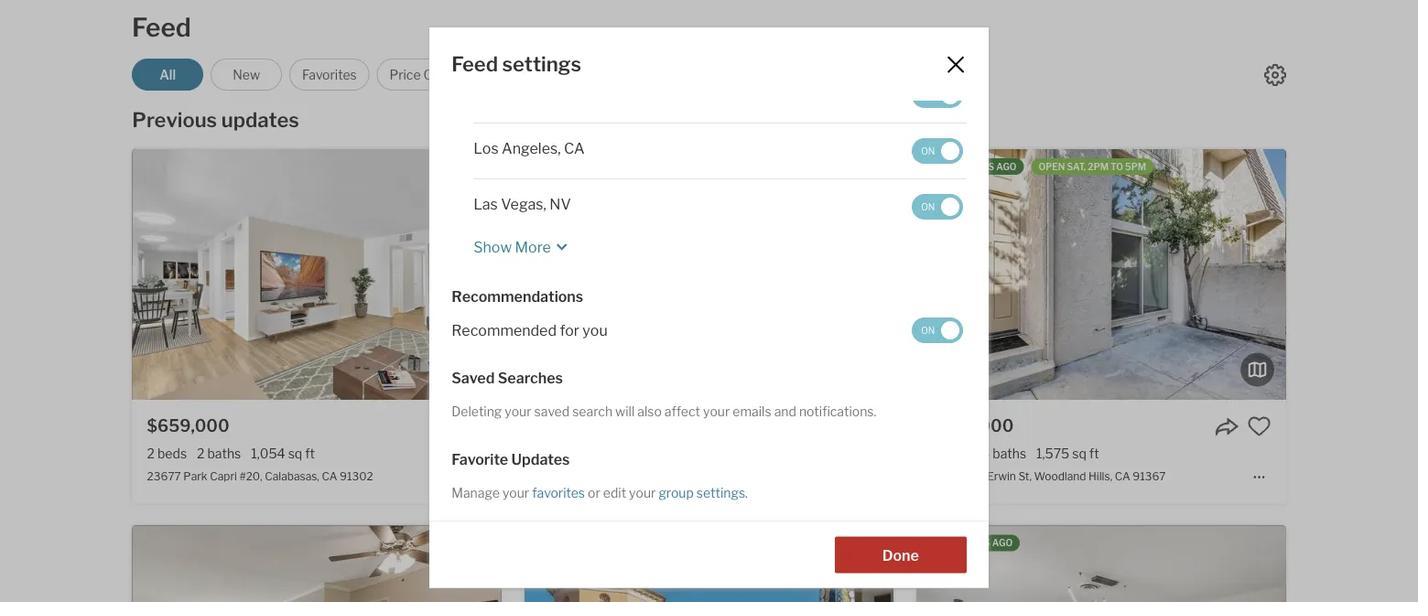 Task type: vqa. For each thing, say whether or not it's contained in the screenshot.
CALABASAS,
yes



Task type: locate. For each thing, give the bounding box(es) containing it.
group
[[659, 486, 694, 501]]

2 photo of 21520 burbank blvd #120, woodland hills, ca 91367 image from the left
[[501, 526, 871, 602]]

1 new from the top
[[933, 161, 956, 172]]

sq
[[288, 446, 302, 462], [1072, 446, 1087, 462]]

your down favorite updates
[[503, 486, 529, 501]]

open
[[1039, 161, 1065, 172]]

3 for 3 beds
[[539, 446, 547, 462]]

sq up calabasas,
[[288, 446, 302, 462]]

ft for $865,000
[[1089, 446, 1099, 462]]

0 horizontal spatial beds
[[157, 446, 187, 462]]

6
[[958, 538, 964, 549]]

group settings. link
[[656, 486, 748, 501]]

0 horizontal spatial ft
[[305, 446, 315, 462]]

3
[[539, 446, 547, 462], [982, 446, 990, 462]]

for
[[560, 321, 579, 339]]

1 horizontal spatial feed
[[452, 52, 498, 76]]

1 horizontal spatial favorite button checkbox
[[1247, 415, 1271, 439]]

feed left open
[[452, 52, 498, 76]]

ft up hills,
[[1089, 446, 1099, 462]]

Open House radio
[[490, 59, 588, 91]]

baths up capri
[[207, 446, 241, 462]]

1 2 from the left
[[147, 446, 155, 462]]

22243-1/2 erwin st, woodland hills, ca 91367
[[931, 470, 1166, 483]]

baths up erwin on the bottom right
[[993, 446, 1027, 462]]

ago right 12
[[996, 161, 1017, 172]]

and
[[774, 404, 796, 420]]

0 horizontal spatial feed
[[132, 12, 191, 43]]

1,054
[[251, 446, 285, 462]]

1 horizontal spatial favorite button image
[[1247, 415, 1271, 439]]

1 baths from the left
[[207, 446, 241, 462]]

your
[[505, 404, 532, 420], [703, 404, 730, 420], [503, 486, 529, 501], [629, 486, 656, 501]]

ca left 91302
[[322, 470, 337, 483]]

1 ft from the left
[[305, 446, 315, 462]]

0 horizontal spatial favorite button checkbox
[[463, 415, 487, 439]]

show
[[474, 238, 512, 256]]

photo of 20224 sherman way #6, winnetka, ca 91306 image
[[525, 149, 894, 400], [894, 149, 1263, 400]]

0 horizontal spatial 2
[[147, 446, 155, 462]]

photo of 23500 park sorrento unit d23, calabasas, ca 91302 image down the "group settings." link
[[525, 526, 894, 602]]

favorite button checkbox
[[463, 415, 487, 439], [1247, 415, 1271, 439]]

1 3 from the left
[[539, 446, 547, 462]]

20224 sherman way #6, winnetka, ca 91306
[[539, 470, 775, 483]]

favorite button image
[[855, 415, 879, 439], [1247, 415, 1271, 439]]

los
[[474, 139, 499, 157]]

1 vertical spatial ago
[[992, 538, 1013, 549]]

favorite button checkbox for $659,000
[[463, 415, 487, 439]]

change
[[424, 67, 470, 82]]

2 photo of 5317 doe ave, las vegas, nv 89146 image from the left
[[1286, 526, 1418, 602]]

1 horizontal spatial 3
[[982, 446, 990, 462]]

sherman
[[576, 470, 622, 483]]

beds up 20224
[[550, 446, 580, 462]]

Status Change radio
[[754, 59, 868, 91]]

2 photo of 23500 park sorrento unit d23, calabasas, ca 91302 image from the left
[[894, 526, 1263, 602]]

searches
[[498, 369, 563, 387]]

0 vertical spatial feed
[[132, 12, 191, 43]]

1 favorite button image from the left
[[855, 415, 879, 439]]

2 3 from the left
[[982, 446, 990, 462]]

1 horizontal spatial baths
[[993, 446, 1027, 462]]

photo of 23500 park sorrento unit d23, calabasas, ca 91302 image down woodland
[[894, 526, 1263, 602]]

0 vertical spatial ago
[[996, 161, 1017, 172]]

2 up park
[[197, 446, 205, 462]]

ca right hills,
[[1115, 470, 1131, 483]]

recommendations
[[452, 288, 583, 306]]

days for 6
[[966, 538, 990, 549]]

your right affect
[[703, 404, 730, 420]]

ft for $659,000
[[305, 446, 315, 462]]

feed settings
[[452, 52, 581, 76]]

2 baths
[[197, 446, 241, 462]]

1 photo of 23500 park sorrento unit d23, calabasas, ca 91302 image from the left
[[525, 526, 894, 602]]

sq right 1,575 at the bottom of page
[[1072, 446, 1087, 462]]

ft up calabasas,
[[305, 446, 315, 462]]

days right 6
[[966, 538, 990, 549]]

feed up all radio
[[132, 12, 191, 43]]

baths
[[207, 446, 241, 462], [993, 446, 1027, 462]]

more
[[515, 238, 551, 256]]

days
[[970, 161, 995, 172], [966, 538, 990, 549]]

Sold radio
[[675, 59, 747, 91]]

2 sq from the left
[[1072, 446, 1087, 462]]

your down way
[[629, 486, 656, 501]]

1 horizontal spatial sq
[[1072, 446, 1087, 462]]

1 photo of 22243-1/2 erwin st, woodland hills, ca 91367 image from the left
[[917, 149, 1286, 400]]

0 horizontal spatial baths
[[207, 446, 241, 462]]

3 for 3 baths
[[982, 446, 990, 462]]

new
[[233, 67, 260, 82]]

2
[[147, 446, 155, 462], [197, 446, 205, 462]]

1 horizontal spatial ft
[[1089, 446, 1099, 462]]

ago right 6
[[992, 538, 1013, 549]]

settings
[[502, 52, 581, 76]]

photo of 21520 burbank blvd #120, woodland hills, ca 91367 image down group
[[501, 526, 871, 602]]

new
[[933, 161, 956, 172], [933, 538, 956, 549]]

las
[[474, 195, 498, 213]]

1 sq from the left
[[288, 446, 302, 462]]

photo of 22243-1/2 erwin st, woodland hills, ca 91367 image
[[917, 149, 1286, 400], [1286, 149, 1418, 400]]

2 favorite button image from the left
[[1247, 415, 1271, 439]]

0 vertical spatial new
[[933, 161, 956, 172]]

nv
[[550, 195, 571, 213]]

favorite button checkbox
[[855, 415, 879, 439]]

0 horizontal spatial favorite button image
[[855, 415, 879, 439]]

2 baths from the left
[[993, 446, 1027, 462]]

2 new from the top
[[933, 538, 956, 549]]

price change
[[390, 67, 470, 82]]

angeles,
[[502, 139, 561, 157]]

0 horizontal spatial sq
[[288, 446, 302, 462]]

23677 park capri #20, calabasas, ca 91302
[[147, 470, 373, 483]]

1 photo of 21520 burbank blvd #120, woodland hills, ca 91367 image from the left
[[132, 526, 502, 602]]

1 beds from the left
[[157, 446, 187, 462]]

3 up "1/2"
[[982, 446, 990, 462]]

2 favorite button checkbox from the left
[[1247, 415, 1271, 439]]

2 up the 23677
[[147, 446, 155, 462]]

2 2 from the left
[[197, 446, 205, 462]]

baths for $865,000
[[993, 446, 1027, 462]]

photo of 23500 park sorrento unit d23, calabasas, ca 91302 image
[[525, 526, 894, 602], [894, 526, 1263, 602]]

favorite
[[452, 451, 508, 469]]

photo of 23677 park capri #20, calabasas, ca 91302 image
[[132, 149, 502, 400], [501, 149, 871, 400]]

3 up 20224
[[539, 446, 547, 462]]

photo of 21520 burbank blvd #120, woodland hills, ca 91367 image
[[132, 526, 502, 602], [501, 526, 871, 602]]

updates
[[221, 108, 299, 132]]

option group
[[132, 59, 868, 91]]

beds up the 23677
[[157, 446, 187, 462]]

photo of 21520 burbank blvd #120, woodland hills, ca 91367 image down calabasas,
[[132, 526, 502, 602]]

beds
[[157, 446, 187, 462], [550, 446, 580, 462]]

deleting
[[452, 404, 502, 420]]

1 horizontal spatial 2
[[197, 446, 205, 462]]

2 ft from the left
[[1089, 446, 1099, 462]]

edit
[[603, 486, 626, 501]]

1 vertical spatial days
[[966, 538, 990, 549]]

to
[[1111, 161, 1124, 172]]

new left 12
[[933, 161, 956, 172]]

0 vertical spatial days
[[970, 161, 995, 172]]

will
[[615, 404, 635, 420]]

woodland
[[1034, 470, 1086, 483]]

your left saved
[[505, 404, 532, 420]]

$664,900
[[539, 416, 621, 436]]

favorite button image for $865,000
[[1247, 415, 1271, 439]]

2 beds from the left
[[550, 446, 580, 462]]

ca up settings.
[[723, 470, 738, 483]]

days right 12
[[970, 161, 995, 172]]

1/2
[[970, 470, 985, 483]]

st,
[[1019, 470, 1032, 483]]

los angeles, ca
[[474, 139, 585, 157]]

feed
[[132, 12, 191, 43], [452, 52, 498, 76]]

manage
[[452, 486, 500, 501]]

1 vertical spatial new
[[933, 538, 956, 549]]

new left 6
[[933, 538, 956, 549]]

3 beds
[[539, 446, 580, 462]]

Price Change radio
[[377, 59, 482, 91]]

0 horizontal spatial 3
[[539, 446, 547, 462]]

ago for new 12 days ago
[[996, 161, 1017, 172]]

1 horizontal spatial beds
[[550, 446, 580, 462]]

1 favorite button checkbox from the left
[[463, 415, 487, 439]]

1 vertical spatial feed
[[452, 52, 498, 76]]

new for new 12 days ago
[[933, 161, 956, 172]]

or
[[588, 486, 600, 501]]

open house
[[502, 67, 576, 82]]

photo of 5317 doe ave, las vegas, nv 89146 image
[[917, 526, 1286, 602], [1286, 526, 1418, 602]]

favorite button image
[[463, 415, 487, 439]]



Task type: describe. For each thing, give the bounding box(es) containing it.
vegas,
[[501, 195, 547, 213]]

sq for $659,000
[[288, 446, 302, 462]]

park
[[183, 470, 207, 483]]

new 6 days ago
[[933, 538, 1013, 549]]

beds for $664,900
[[550, 446, 580, 462]]

search
[[572, 404, 613, 420]]

las vegas, nv
[[474, 195, 571, 213]]

1 photo of 5317 doe ave, las vegas, nv 89146 image from the left
[[917, 526, 1286, 602]]

22243-
[[931, 470, 970, 483]]

notifications.
[[799, 404, 877, 420]]

favorites link
[[529, 486, 588, 501]]

done
[[883, 547, 919, 565]]

you
[[583, 321, 608, 339]]

23677
[[147, 470, 181, 483]]

hills,
[[1089, 470, 1113, 483]]

2 for 2 beds
[[147, 446, 155, 462]]

winnetka,
[[669, 470, 721, 483]]

open sat, 2pm to 5pm
[[1039, 161, 1147, 172]]

ago for new 6 days ago
[[992, 538, 1013, 549]]

5pm
[[1125, 161, 1147, 172]]

$659,000
[[147, 416, 229, 436]]

1,575
[[1037, 446, 1070, 462]]

#20,
[[239, 470, 262, 483]]

baths for $659,000
[[207, 446, 241, 462]]

settings.
[[697, 486, 748, 501]]

calabasas,
[[265, 470, 319, 483]]

2 beds
[[147, 446, 187, 462]]

All radio
[[132, 59, 203, 91]]

open
[[502, 67, 534, 82]]

show more
[[474, 238, 551, 256]]

#6,
[[650, 470, 666, 483]]

favorite button image for $664,900
[[855, 415, 879, 439]]

emails
[[733, 404, 772, 420]]

91306
[[741, 470, 775, 483]]

2 photo of 20224 sherman way #6, winnetka, ca 91306 image from the left
[[894, 149, 1263, 400]]

show more link
[[474, 231, 573, 258]]

favorites
[[302, 67, 357, 82]]

recommended
[[452, 321, 557, 339]]

saved searches
[[452, 369, 563, 387]]

sq for $865,000
[[1072, 446, 1087, 462]]

favorite updates
[[452, 451, 570, 469]]

deleting your saved search will also affect your emails and notifications.
[[452, 404, 877, 420]]

option group containing all
[[132, 59, 868, 91]]

1,054 sq ft
[[251, 446, 315, 462]]

saved
[[452, 369, 495, 387]]

house
[[537, 67, 576, 82]]

Favorites radio
[[289, 59, 370, 91]]

also
[[638, 404, 662, 420]]

erwin
[[987, 470, 1016, 483]]

price
[[390, 67, 421, 82]]

2 photo of 23677 park capri #20, calabasas, ca 91302 image from the left
[[501, 149, 871, 400]]

capri
[[210, 470, 237, 483]]

2 photo of 22243-1/2 erwin st, woodland hills, ca 91367 image from the left
[[1286, 149, 1418, 400]]

1,575 sq ft
[[1037, 446, 1099, 462]]

way
[[625, 470, 648, 483]]

$865,000
[[931, 416, 1014, 436]]

new 12 days ago
[[933, 161, 1017, 172]]

beds for $659,000
[[157, 446, 187, 462]]

3 baths
[[982, 446, 1027, 462]]

91302
[[340, 470, 373, 483]]

previous
[[132, 108, 217, 132]]

new for new 6 days ago
[[933, 538, 956, 549]]

New radio
[[211, 59, 282, 91]]

affect
[[665, 404, 700, 420]]

ca right angeles,
[[564, 139, 585, 157]]

feed for feed
[[132, 12, 191, 43]]

2 for 2 baths
[[197, 446, 205, 462]]

favorite button checkbox for $865,000
[[1247, 415, 1271, 439]]

1 photo of 23677 park capri #20, calabasas, ca 91302 image from the left
[[132, 149, 502, 400]]

updates
[[511, 451, 570, 469]]

91367
[[1133, 470, 1166, 483]]

1 photo of 20224 sherman way #6, winnetka, ca 91306 image from the left
[[525, 149, 894, 400]]

done button
[[835, 537, 967, 574]]

feed for feed settings
[[452, 52, 498, 76]]

2pm
[[1088, 161, 1109, 172]]

all
[[160, 67, 176, 82]]

manage your favorites or edit your group settings.
[[452, 486, 748, 501]]

days for 12
[[970, 161, 995, 172]]

Insights radio
[[595, 59, 668, 91]]

favorites
[[532, 486, 585, 501]]

sat,
[[1067, 161, 1086, 172]]

previous updates
[[132, 108, 299, 132]]

20224
[[539, 470, 574, 483]]

saved
[[534, 404, 570, 420]]

recommended for you
[[452, 321, 608, 339]]

12
[[958, 161, 968, 172]]



